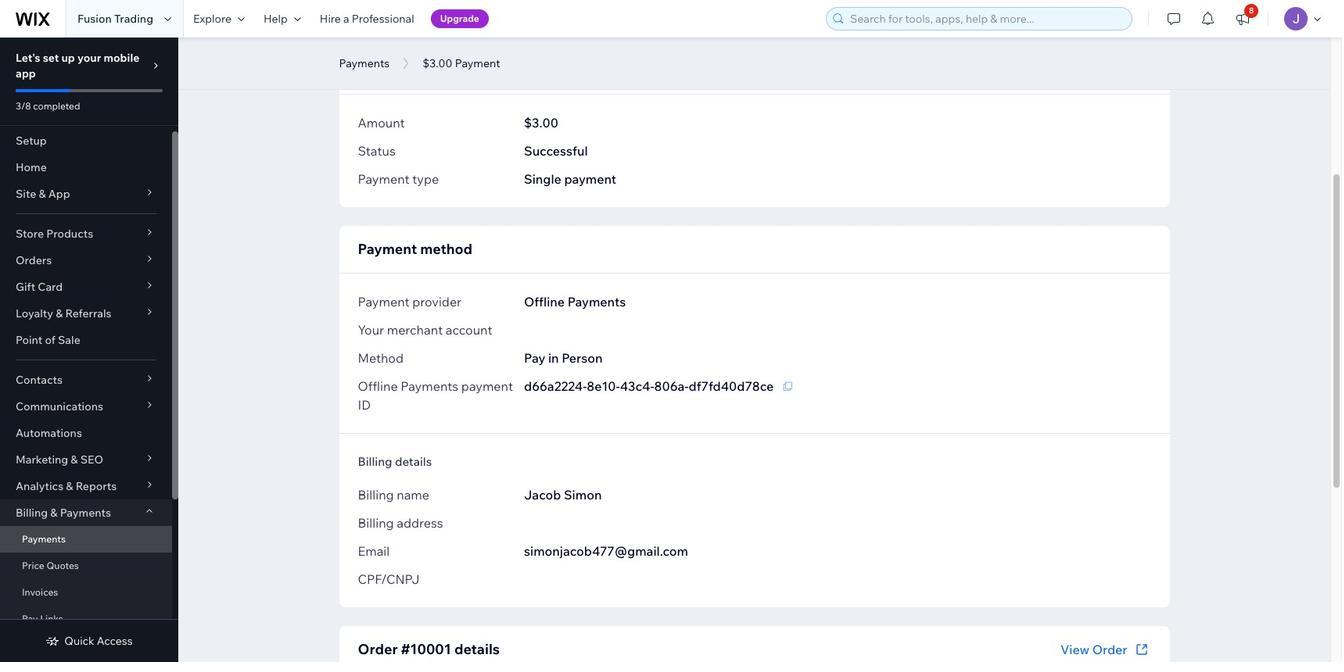 Task type: locate. For each thing, give the bounding box(es) containing it.
provider
[[412, 294, 462, 310]]

4 payment from the top
[[358, 294, 410, 310]]

payments
[[339, 56, 390, 70], [568, 294, 626, 310], [401, 379, 459, 394], [60, 506, 111, 520], [22, 534, 66, 545]]

method
[[420, 240, 473, 258]]

in
[[548, 350, 559, 366]]

payment down the professional
[[358, 61, 417, 79]]

app
[[48, 187, 70, 201]]

payments down hire a professional link
[[339, 56, 390, 70]]

id
[[358, 397, 371, 413]]

&
[[39, 187, 46, 201], [56, 307, 63, 321], [71, 453, 78, 467], [66, 480, 73, 494], [50, 506, 58, 520]]

a
[[343, 12, 349, 26]]

billing for billing & payments
[[16, 506, 48, 520]]

& for billing
[[50, 506, 58, 520]]

order right view
[[1093, 642, 1128, 658]]

pay in person
[[524, 350, 603, 366]]

billing address
[[358, 516, 443, 531]]

order #10001 details
[[358, 641, 500, 659]]

billing for billing name
[[358, 487, 394, 503]]

pay
[[524, 350, 546, 366], [22, 613, 38, 625]]

billing details
[[358, 455, 432, 469]]

& inside dropdown button
[[39, 187, 46, 201]]

payment down successful
[[564, 171, 617, 187]]

8e10-
[[587, 379, 620, 394]]

d66a2224-
[[524, 379, 587, 394]]

0 horizontal spatial payment
[[461, 379, 513, 394]]

amount
[[358, 115, 405, 131]]

successful
[[524, 143, 588, 159]]

details up name
[[395, 455, 432, 469]]

0 horizontal spatial order
[[358, 641, 398, 659]]

pay left in
[[524, 350, 546, 366]]

payments up price quotes at the left of page
[[22, 534, 66, 545]]

0 horizontal spatial offline
[[358, 379, 398, 394]]

3 payment from the top
[[358, 240, 417, 258]]

account
[[446, 322, 492, 338]]

store
[[16, 227, 44, 241]]

name
[[397, 487, 429, 503]]

billing up billing name
[[358, 455, 392, 469]]

quotes
[[46, 560, 79, 572]]

method
[[358, 350, 404, 366]]

details down upgrade button
[[420, 61, 466, 79]]

loyalty
[[16, 307, 53, 321]]

& for site
[[39, 187, 46, 201]]

1 vertical spatial offline
[[358, 379, 398, 394]]

1 horizontal spatial pay
[[524, 350, 546, 366]]

1 vertical spatial pay
[[22, 613, 38, 625]]

jacob
[[524, 487, 561, 503]]

pay for pay links
[[22, 613, 38, 625]]

home
[[16, 160, 47, 174]]

view order
[[1061, 642, 1128, 658]]

person
[[562, 350, 603, 366]]

& left seo
[[71, 453, 78, 467]]

billing up email
[[358, 516, 394, 531]]

hire a professional
[[320, 12, 414, 26]]

offline inside the offline payments payment id
[[358, 379, 398, 394]]

quick access button
[[46, 634, 133, 649]]

billing & payments
[[16, 506, 111, 520]]

store products button
[[0, 221, 172, 247]]

hire
[[320, 12, 341, 26]]

billing for billing address
[[358, 516, 394, 531]]

analytics
[[16, 480, 64, 494]]

0 vertical spatial details
[[420, 61, 466, 79]]

billing inside dropdown button
[[16, 506, 48, 520]]

& left reports
[[66, 480, 73, 494]]

& right site
[[39, 187, 46, 201]]

app
[[16, 66, 36, 81]]

0 vertical spatial pay
[[524, 350, 546, 366]]

0 horizontal spatial pay
[[22, 613, 38, 625]]

& right the "loyalty"
[[56, 307, 63, 321]]

billing name
[[358, 487, 429, 503]]

offline for offline payments
[[524, 294, 565, 310]]

payment up payment provider at the top left of the page
[[358, 240, 417, 258]]

payments up payments link on the left of page
[[60, 506, 111, 520]]

quick access
[[64, 634, 133, 649]]

3/8 completed
[[16, 100, 80, 112]]

orders button
[[0, 247, 172, 274]]

address
[[397, 516, 443, 531]]

orders
[[16, 253, 52, 268]]

& for loyalty
[[56, 307, 63, 321]]

single
[[524, 171, 562, 187]]

payments inside payments "button"
[[339, 56, 390, 70]]

communications button
[[0, 394, 172, 420]]

payment up your
[[358, 294, 410, 310]]

marketing & seo button
[[0, 447, 172, 473]]

explore
[[193, 12, 232, 26]]

point of sale
[[16, 333, 80, 347]]

payment
[[564, 171, 617, 187], [461, 379, 513, 394]]

details right #10001 on the left bottom of page
[[454, 641, 500, 659]]

simon
[[564, 487, 602, 503]]

payments down method
[[401, 379, 459, 394]]

professional
[[352, 12, 414, 26]]

help button
[[254, 0, 310, 38]]

payment down account
[[461, 379, 513, 394]]

of
[[45, 333, 55, 347]]

offline up in
[[524, 294, 565, 310]]

view order link
[[1061, 641, 1151, 659]]

your merchant account
[[358, 322, 492, 338]]

email
[[358, 544, 390, 559]]

pay left links on the bottom left
[[22, 613, 38, 625]]

payment type
[[358, 171, 439, 187]]

point
[[16, 333, 42, 347]]

payment
[[358, 61, 417, 79], [358, 171, 410, 187], [358, 240, 417, 258], [358, 294, 410, 310]]

gift
[[16, 280, 35, 294]]

contacts button
[[0, 367, 172, 394]]

3/8
[[16, 100, 31, 112]]

pay links link
[[0, 606, 172, 633]]

1 vertical spatial payment
[[461, 379, 513, 394]]

& down 'analytics & reports'
[[50, 506, 58, 520]]

payment down "status"
[[358, 171, 410, 187]]

completed
[[33, 100, 80, 112]]

pay for pay in person
[[524, 350, 546, 366]]

payments button
[[331, 52, 398, 75]]

offline up id
[[358, 379, 398, 394]]

1 horizontal spatial offline
[[524, 294, 565, 310]]

order left #10001 on the left bottom of page
[[358, 641, 398, 659]]

1 payment from the top
[[358, 61, 417, 79]]

point of sale link
[[0, 327, 172, 354]]

billing left name
[[358, 487, 394, 503]]

8 button
[[1226, 0, 1260, 38]]

0 vertical spatial payment
[[564, 171, 617, 187]]

payments inside the offline payments payment id
[[401, 379, 459, 394]]

& for marketing
[[71, 453, 78, 467]]

billing down analytics at the left bottom
[[16, 506, 48, 520]]

pay inside sidebar element
[[22, 613, 38, 625]]

2 payment from the top
[[358, 171, 410, 187]]

quick
[[64, 634, 94, 649]]

status
[[358, 143, 396, 159]]

upgrade
[[440, 13, 479, 24]]

payment for payment method
[[358, 240, 417, 258]]

0 vertical spatial offline
[[524, 294, 565, 310]]

billing for billing details
[[358, 455, 392, 469]]

price quotes link
[[0, 553, 172, 580]]

gift card button
[[0, 274, 172, 300]]

1 vertical spatial details
[[395, 455, 432, 469]]



Task type: vqa. For each thing, say whether or not it's contained in the screenshot.
simonjacob477@gmail.com
yes



Task type: describe. For each thing, give the bounding box(es) containing it.
your
[[77, 51, 101, 65]]

#10001
[[401, 641, 451, 659]]

loyalty & referrals button
[[0, 300, 172, 327]]

payments up person
[[568, 294, 626, 310]]

806a-
[[654, 379, 689, 394]]

home link
[[0, 154, 172, 181]]

payment for payment provider
[[358, 294, 410, 310]]

payments link
[[0, 527, 172, 553]]

seo
[[80, 453, 103, 467]]

price quotes
[[22, 560, 79, 572]]

payment for payment details
[[358, 61, 417, 79]]

details for billing details
[[395, 455, 432, 469]]

sidebar element
[[0, 38, 178, 663]]

let's
[[16, 51, 40, 65]]

let's set up your mobile app
[[16, 51, 140, 81]]

1 horizontal spatial order
[[1093, 642, 1128, 658]]

single payment
[[524, 171, 617, 187]]

store products
[[16, 227, 93, 241]]

trading
[[114, 12, 153, 26]]

payments inside payments link
[[22, 534, 66, 545]]

df7fd40d78ce
[[689, 379, 774, 394]]

cpf/cnpj
[[358, 572, 420, 588]]

jacob simon
[[524, 487, 602, 503]]

type
[[412, 171, 439, 187]]

fusion
[[77, 12, 112, 26]]

hire a professional link
[[310, 0, 424, 38]]

invoices
[[22, 587, 58, 598]]

set
[[43, 51, 59, 65]]

up
[[61, 51, 75, 65]]

sale
[[58, 333, 80, 347]]

Search for tools, apps, help & more... field
[[846, 8, 1127, 30]]

$3.00
[[524, 115, 559, 131]]

details for payment details
[[420, 61, 466, 79]]

upgrade button
[[431, 9, 489, 28]]

payment details
[[358, 61, 466, 79]]

analytics & reports button
[[0, 473, 172, 500]]

billing & payments button
[[0, 500, 172, 527]]

payment for payment type
[[358, 171, 410, 187]]

referrals
[[65, 307, 112, 321]]

price
[[22, 560, 44, 572]]

setup
[[16, 134, 47, 148]]

merchant
[[387, 322, 443, 338]]

communications
[[16, 400, 103, 414]]

products
[[46, 227, 93, 241]]

help
[[264, 12, 288, 26]]

links
[[40, 613, 63, 625]]

gift card
[[16, 280, 63, 294]]

loyalty & referrals
[[16, 307, 112, 321]]

marketing & seo
[[16, 453, 103, 467]]

simonjacob477@gmail.com
[[524, 544, 688, 559]]

1 horizontal spatial payment
[[564, 171, 617, 187]]

invoices link
[[0, 580, 172, 606]]

access
[[97, 634, 133, 649]]

payment inside the offline payments payment id
[[461, 379, 513, 394]]

& for analytics
[[66, 480, 73, 494]]

site
[[16, 187, 36, 201]]

2 vertical spatial details
[[454, 641, 500, 659]]

43c4-
[[620, 379, 655, 394]]

site & app
[[16, 187, 70, 201]]

automations link
[[0, 420, 172, 447]]

automations
[[16, 426, 82, 440]]

view
[[1061, 642, 1090, 658]]

site & app button
[[0, 181, 172, 207]]

payment provider
[[358, 294, 462, 310]]

offline for offline payments payment id
[[358, 379, 398, 394]]

analytics & reports
[[16, 480, 117, 494]]

pay links
[[22, 613, 63, 625]]

your
[[358, 322, 384, 338]]

setup link
[[0, 128, 172, 154]]

mobile
[[104, 51, 140, 65]]

card
[[38, 280, 63, 294]]

reports
[[76, 480, 117, 494]]

8
[[1249, 5, 1254, 16]]

payment method
[[358, 240, 473, 258]]

marketing
[[16, 453, 68, 467]]

d66a2224-8e10-43c4-806a-df7fd40d78ce
[[524, 379, 774, 394]]

payments inside billing & payments dropdown button
[[60, 506, 111, 520]]

offline payments
[[524, 294, 626, 310]]



